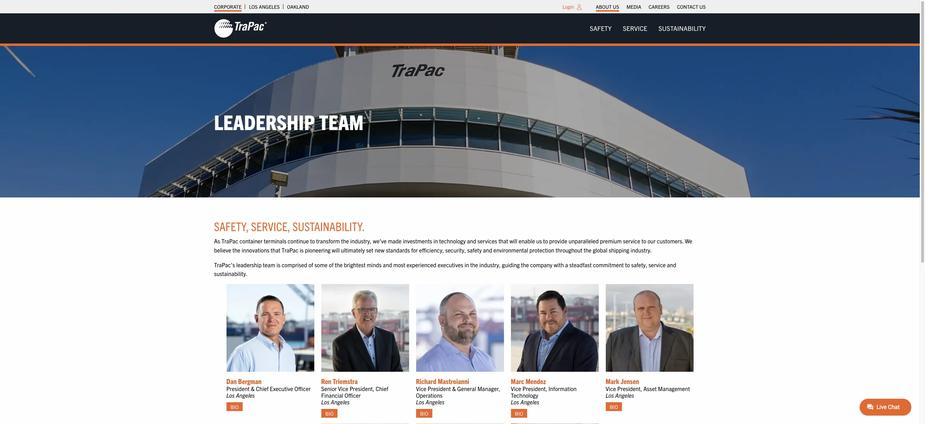 Task type: vqa. For each thing, say whether or not it's contained in the screenshot.
HAPPY
no



Task type: describe. For each thing, give the bounding box(es) containing it.
officer inside dan bergman president & chief executive officer los angeles
[[294, 386, 311, 393]]

for
[[411, 247, 418, 254]]

& inside dan bergman president & chief executive officer los angeles
[[251, 386, 255, 393]]

management
[[658, 386, 690, 393]]

leadership
[[214, 109, 315, 135]]

trapac's
[[214, 262, 235, 269]]

customers.
[[657, 238, 684, 245]]

contact us link
[[677, 2, 706, 12]]

& inside richard mastroianni vice president & general manager, operations los angeles
[[452, 386, 456, 393]]

efficiency,
[[419, 247, 444, 254]]

corporate
[[214, 4, 242, 10]]

chief inside dan bergman president & chief executive officer los angeles
[[256, 386, 269, 393]]

most
[[393, 262, 405, 269]]

los inside mark jensen vice president, asset management los angeles
[[606, 392, 614, 399]]

contact
[[677, 4, 698, 10]]

we
[[685, 238, 692, 245]]

the left brightest
[[335, 262, 343, 269]]

sustainability.
[[292, 219, 365, 234]]

safety, service, sustainability.
[[214, 219, 365, 234]]

enable
[[519, 238, 535, 245]]

mastroianni
[[438, 377, 469, 386]]

richard mastroianni vice president & general manager, operations los angeles
[[416, 377, 500, 406]]

los inside marc mendez vice president, information technology los angeles
[[511, 399, 519, 406]]

bio for mark
[[610, 404, 618, 410]]

bio link for richard
[[416, 410, 433, 418]]

believe
[[214, 247, 231, 254]]

ron triemstra senior vice president, chief financial officer los angeles
[[321, 377, 388, 406]]

vice inside ron triemstra senior vice president, chief financial officer los angeles
[[338, 386, 348, 393]]

1 horizontal spatial will
[[510, 238, 517, 245]]

leadership team
[[214, 109, 364, 135]]

2 of from the left
[[329, 262, 334, 269]]

shipping
[[609, 247, 629, 254]]

angeles inside mark jensen vice president, asset management los angeles
[[615, 392, 634, 399]]

safety
[[590, 24, 612, 32]]

about
[[596, 4, 612, 10]]

service inside as trapac container terminals continue to transform the industry, we've made investments in technology and services that will enable us to provide unparalleled premium service to our customers. we believe the innovations that trapac is pioneering will ultimately set new standards for efficiency, security, safety and environmental protection throughout the global shipping industry.
[[623, 238, 640, 245]]

technology
[[439, 238, 466, 245]]

bio for marc
[[515, 411, 523, 417]]

media link
[[627, 2, 641, 12]]

asset
[[643, 386, 657, 393]]

triemstra
[[333, 377, 358, 386]]

us for contact us
[[699, 4, 706, 10]]

brightest
[[344, 262, 365, 269]]

bio for richard
[[420, 411, 428, 417]]

security,
[[445, 247, 466, 254]]

transform
[[316, 238, 340, 245]]

a
[[565, 262, 568, 269]]

president, inside ron triemstra senior vice president, chief financial officer los angeles
[[350, 386, 374, 393]]

set
[[366, 247, 373, 254]]

financial
[[321, 392, 343, 399]]

mark jensen vice president, asset management los angeles
[[606, 377, 690, 399]]

standards
[[386, 247, 410, 254]]

new
[[375, 247, 385, 254]]

vice for mark jensen
[[606, 386, 616, 393]]

service inside trapac's leadership team is comprised of some of the brightest minds and most experienced executives in the industry, guiding the company with a steadfast commitment to safety, service and sustainability.
[[649, 262, 666, 269]]

chief inside ron triemstra senior vice president, chief financial officer los angeles
[[376, 386, 388, 393]]

1 horizontal spatial trapac
[[282, 247, 298, 254]]

ron
[[321, 377, 331, 386]]

minds
[[367, 262, 382, 269]]

oakland
[[287, 4, 309, 10]]

is inside as trapac container terminals continue to transform the industry, we've made investments in technology and services that will enable us to provide unparalleled premium service to our customers. we believe the innovations that trapac is pioneering will ultimately set new standards for efficiency, security, safety and environmental protection throughout the global shipping industry.
[[300, 247, 304, 254]]

with
[[554, 262, 564, 269]]

as trapac container terminals continue to transform the industry, we've made investments in technology and services that will enable us to provide unparalleled premium service to our customers. we believe the innovations that trapac is pioneering will ultimately set new standards for efficiency, security, safety and environmental protection throughout the global shipping industry.
[[214, 238, 692, 254]]

pioneering
[[305, 247, 331, 254]]

team
[[263, 262, 275, 269]]

login link
[[563, 4, 574, 10]]

team
[[319, 109, 364, 135]]

safety,
[[214, 219, 249, 234]]

login
[[563, 4, 574, 10]]

services
[[478, 238, 497, 245]]

the up "ultimately"
[[341, 238, 349, 245]]

as
[[214, 238, 220, 245]]

about us link
[[596, 2, 619, 12]]

service link
[[617, 21, 653, 36]]

our
[[648, 238, 656, 245]]

service,
[[251, 219, 290, 234]]

safety, service, sustainability. main content
[[207, 219, 713, 425]]

los angeles
[[249, 4, 280, 10]]

marc mendez vice president, information technology los angeles
[[511, 377, 577, 406]]

company
[[530, 262, 552, 269]]

manager,
[[477, 386, 500, 393]]

premium
[[600, 238, 622, 245]]

provide
[[549, 238, 567, 245]]

in inside as trapac container terminals continue to transform the industry, we've made investments in technology and services that will enable us to provide unparalleled premium service to our customers. we believe the innovations that trapac is pioneering will ultimately set new standards for efficiency, security, safety and environmental protection throughout the global shipping industry.
[[434, 238, 438, 245]]

general
[[457, 386, 476, 393]]

to right us
[[543, 238, 548, 245]]

angeles inside 'link'
[[259, 4, 280, 10]]

bio link for marc
[[511, 410, 527, 418]]

safety link
[[584, 21, 617, 36]]

steadfast
[[569, 262, 592, 269]]

trapac's leadership team is comprised of some of the brightest minds and most experienced executives in the industry, guiding the company with a steadfast commitment to safety, service and sustainability.
[[214, 262, 676, 278]]



Task type: locate. For each thing, give the bounding box(es) containing it.
operations
[[416, 392, 443, 399]]

bio link for mark
[[606, 403, 622, 412]]

1 horizontal spatial industry,
[[479, 262, 501, 269]]

angeles inside dan bergman president & chief executive officer los angeles
[[236, 392, 255, 399]]

careers
[[649, 4, 670, 10]]

bio link
[[226, 403, 243, 412], [606, 403, 622, 412], [321, 410, 338, 418], [416, 410, 433, 418], [511, 410, 527, 418]]

president,
[[350, 386, 374, 393], [523, 386, 547, 393], [617, 386, 642, 393]]

0 horizontal spatial president
[[226, 386, 250, 393]]

us right the about
[[613, 4, 619, 10]]

president, inside marc mendez vice president, information technology los angeles
[[523, 386, 547, 393]]

in right executives
[[465, 262, 469, 269]]

president, right financial on the bottom left of page
[[350, 386, 374, 393]]

menu bar up service
[[592, 2, 709, 12]]

the down the unparalleled at the right bottom of the page
[[584, 247, 592, 254]]

some
[[314, 262, 328, 269]]

3 president, from the left
[[617, 386, 642, 393]]

1 horizontal spatial that
[[499, 238, 508, 245]]

2 horizontal spatial president,
[[617, 386, 642, 393]]

0 horizontal spatial president,
[[350, 386, 374, 393]]

vice left jensen
[[606, 386, 616, 393]]

officer right executive
[[294, 386, 311, 393]]

los down the marc
[[511, 399, 519, 406]]

1 vertical spatial trapac
[[282, 247, 298, 254]]

bio for ron
[[325, 411, 334, 417]]

to left safety,
[[625, 262, 630, 269]]

light image
[[577, 4, 582, 10]]

careers link
[[649, 2, 670, 12]]

president inside dan bergman president & chief executive officer los angeles
[[226, 386, 250, 393]]

terminals
[[264, 238, 286, 245]]

0 horizontal spatial chief
[[256, 386, 269, 393]]

dan bergman president & chief executive officer los angeles
[[226, 377, 311, 399]]

officer inside ron triemstra senior vice president, chief financial officer los angeles
[[345, 392, 361, 399]]

to
[[310, 238, 315, 245], [543, 238, 548, 245], [642, 238, 646, 245], [625, 262, 630, 269]]

president, inside mark jensen vice president, asset management los angeles
[[617, 386, 642, 393]]

1 vertical spatial menu bar
[[584, 21, 711, 36]]

the right guiding
[[521, 262, 529, 269]]

vice left "mendez" at the bottom right of page
[[511, 386, 521, 393]]

that
[[499, 238, 508, 245], [271, 247, 280, 254]]

of right some
[[329, 262, 334, 269]]

executive
[[270, 386, 293, 393]]

0 horizontal spatial industry,
[[350, 238, 372, 245]]

menu bar containing about us
[[592, 2, 709, 12]]

0 vertical spatial in
[[434, 238, 438, 245]]

los down mark
[[606, 392, 614, 399]]

that down the terminals
[[271, 247, 280, 254]]

1 horizontal spatial president
[[428, 386, 451, 393]]

dan
[[226, 377, 237, 386]]

bio for dan
[[231, 404, 239, 410]]

leadership
[[236, 262, 262, 269]]

1 horizontal spatial president,
[[523, 386, 547, 393]]

unparalleled
[[569, 238, 599, 245]]

1 vertical spatial that
[[271, 247, 280, 254]]

bio link down operations at the bottom left
[[416, 410, 433, 418]]

0 horizontal spatial officer
[[294, 386, 311, 393]]

0 horizontal spatial that
[[271, 247, 280, 254]]

commitment
[[593, 262, 624, 269]]

trapac
[[221, 238, 238, 245], [282, 247, 298, 254]]

menu bar
[[592, 2, 709, 12], [584, 21, 711, 36]]

los angeles link
[[249, 2, 280, 12]]

is inside trapac's leadership team is comprised of some of the brightest minds and most experienced executives in the industry, guiding the company with a steadfast commitment to safety, service and sustainability.
[[277, 262, 280, 269]]

angeles
[[259, 4, 280, 10], [236, 392, 255, 399], [615, 392, 634, 399], [331, 399, 350, 406], [426, 399, 445, 406], [520, 399, 539, 406]]

angeles down jensen
[[615, 392, 634, 399]]

innovations
[[242, 247, 269, 254]]

angeles inside ron triemstra senior vice president, chief financial officer los angeles
[[331, 399, 350, 406]]

1 horizontal spatial us
[[699, 4, 706, 10]]

of left some
[[309, 262, 313, 269]]

1 horizontal spatial chief
[[376, 386, 388, 393]]

in up efficiency,
[[434, 238, 438, 245]]

will
[[510, 238, 517, 245], [332, 247, 340, 254]]

bio down mark
[[610, 404, 618, 410]]

1 chief from the left
[[256, 386, 269, 393]]

industry, inside as trapac container terminals continue to transform the industry, we've made investments in technology and services that will enable us to provide unparalleled premium service to our customers. we believe the innovations that trapac is pioneering will ultimately set new standards for efficiency, security, safety and environmental protection throughout the global shipping industry.
[[350, 238, 372, 245]]

& left general
[[452, 386, 456, 393]]

experienced
[[407, 262, 436, 269]]

1 horizontal spatial of
[[329, 262, 334, 269]]

2 president, from the left
[[523, 386, 547, 393]]

comprised
[[282, 262, 307, 269]]

service up the industry.
[[623, 238, 640, 245]]

1 vertical spatial in
[[465, 262, 469, 269]]

1 vertical spatial industry,
[[479, 262, 501, 269]]

container
[[240, 238, 263, 245]]

angeles left the oakland link
[[259, 4, 280, 10]]

bio down dan
[[231, 404, 239, 410]]

chief
[[256, 386, 269, 393], [376, 386, 388, 393]]

2 vice from the left
[[416, 386, 426, 393]]

vice inside mark jensen vice president, asset management los angeles
[[606, 386, 616, 393]]

1 horizontal spatial &
[[452, 386, 456, 393]]

1 horizontal spatial is
[[300, 247, 304, 254]]

0 horizontal spatial service
[[623, 238, 640, 245]]

los down richard
[[416, 399, 424, 406]]

sustainability
[[659, 24, 706, 32]]

bio down technology
[[515, 411, 523, 417]]

angeles down richard
[[426, 399, 445, 406]]

vice inside richard mastroianni vice president & general manager, operations los angeles
[[416, 386, 426, 393]]

bio link down dan
[[226, 403, 243, 412]]

president, for marc mendez
[[523, 386, 547, 393]]

0 vertical spatial will
[[510, 238, 517, 245]]

1 president from the left
[[226, 386, 250, 393]]

we've
[[373, 238, 387, 245]]

sustainability link
[[653, 21, 711, 36]]

1 vertical spatial will
[[332, 247, 340, 254]]

0 horizontal spatial of
[[309, 262, 313, 269]]

los down senior
[[321, 399, 330, 406]]

los inside 'link'
[[249, 4, 258, 10]]

0 horizontal spatial will
[[332, 247, 340, 254]]

contact us
[[677, 4, 706, 10]]

0 horizontal spatial trapac
[[221, 238, 238, 245]]

media
[[627, 4, 641, 10]]

0 horizontal spatial us
[[613, 4, 619, 10]]

and down customers.
[[667, 262, 676, 269]]

president inside richard mastroianni vice president & general manager, operations los angeles
[[428, 386, 451, 393]]

and down services
[[483, 247, 492, 254]]

to left our
[[642, 238, 646, 245]]

vice left mastroianni
[[416, 386, 426, 393]]

service
[[623, 24, 647, 32]]

los inside ron triemstra senior vice president, chief financial officer los angeles
[[321, 399, 330, 406]]

0 vertical spatial service
[[623, 238, 640, 245]]

vice inside marc mendez vice president, information technology los angeles
[[511, 386, 521, 393]]

2 & from the left
[[452, 386, 456, 393]]

president, left information in the bottom right of the page
[[523, 386, 547, 393]]

environmental
[[494, 247, 528, 254]]

and up safety
[[467, 238, 476, 245]]

1 horizontal spatial officer
[[345, 392, 361, 399]]

the down safety
[[470, 262, 478, 269]]

los up corporate image
[[249, 4, 258, 10]]

to up 'pioneering' at bottom
[[310, 238, 315, 245]]

president, for mark jensen
[[617, 386, 642, 393]]

1 vertical spatial is
[[277, 262, 280, 269]]

vice for richard mastroianni
[[416, 386, 426, 393]]

marc
[[511, 377, 524, 386]]

guiding
[[502, 262, 520, 269]]

made
[[388, 238, 402, 245]]

bio link down mark
[[606, 403, 622, 412]]

information
[[549, 386, 577, 393]]

mendez
[[526, 377, 546, 386]]

executives
[[438, 262, 463, 269]]

officer
[[294, 386, 311, 393], [345, 392, 361, 399]]

us for about us
[[613, 4, 619, 10]]

richard
[[416, 377, 436, 386]]

industry, inside trapac's leadership team is comprised of some of the brightest minds and most experienced executives in the industry, guiding the company with a steadfast commitment to safety, service and sustainability.
[[479, 262, 501, 269]]

president
[[226, 386, 250, 393], [428, 386, 451, 393]]

4 vice from the left
[[606, 386, 616, 393]]

safety
[[467, 247, 482, 254]]

in
[[434, 238, 438, 245], [465, 262, 469, 269]]

will up "environmental"
[[510, 238, 517, 245]]

0 horizontal spatial in
[[434, 238, 438, 245]]

industry, left guiding
[[479, 262, 501, 269]]

president, left the asset
[[617, 386, 642, 393]]

the right believe
[[233, 247, 240, 254]]

throughout
[[556, 247, 582, 254]]

bergman
[[238, 377, 262, 386]]

1 vice from the left
[[338, 386, 348, 393]]

and
[[467, 238, 476, 245], [483, 247, 492, 254], [383, 262, 392, 269], [667, 262, 676, 269]]

& right dan
[[251, 386, 255, 393]]

0 vertical spatial industry,
[[350, 238, 372, 245]]

jensen
[[621, 377, 639, 386]]

1 president, from the left
[[350, 386, 374, 393]]

oakland link
[[287, 2, 309, 12]]

technology
[[511, 392, 538, 399]]

corporate image
[[214, 19, 267, 38]]

los inside richard mastroianni vice president & general manager, operations los angeles
[[416, 399, 424, 406]]

los down dan
[[226, 392, 235, 399]]

bio link down technology
[[511, 410, 527, 418]]

&
[[251, 386, 255, 393], [452, 386, 456, 393]]

1 vertical spatial service
[[649, 262, 666, 269]]

investments
[[403, 238, 432, 245]]

sustainability.
[[214, 271, 247, 278]]

us right contact
[[699, 4, 706, 10]]

and left most
[[383, 262, 392, 269]]

2 chief from the left
[[376, 386, 388, 393]]

corporate link
[[214, 2, 242, 12]]

menu bar down careers at the top
[[584, 21, 711, 36]]

0 vertical spatial that
[[499, 238, 508, 245]]

industry, up "ultimately"
[[350, 238, 372, 245]]

the
[[341, 238, 349, 245], [233, 247, 240, 254], [584, 247, 592, 254], [335, 262, 343, 269], [470, 262, 478, 269], [521, 262, 529, 269]]

in inside trapac's leadership team is comprised of some of the brightest minds and most experienced executives in the industry, guiding the company with a steadfast commitment to safety, service and sustainability.
[[465, 262, 469, 269]]

3 vice from the left
[[511, 386, 521, 393]]

1 horizontal spatial service
[[649, 262, 666, 269]]

is right team
[[277, 262, 280, 269]]

angeles down senior
[[331, 399, 350, 406]]

service
[[623, 238, 640, 245], [649, 262, 666, 269]]

bio link for dan
[[226, 403, 243, 412]]

menu bar containing safety
[[584, 21, 711, 36]]

continue
[[288, 238, 309, 245]]

angeles inside marc mendez vice president, information technology los angeles
[[520, 399, 539, 406]]

trapac up believe
[[221, 238, 238, 245]]

to inside trapac's leadership team is comprised of some of the brightest minds and most experienced executives in the industry, guiding the company with a steadfast commitment to safety, service and sustainability.
[[625, 262, 630, 269]]

0 vertical spatial menu bar
[[592, 2, 709, 12]]

bio down financial on the bottom left of page
[[325, 411, 334, 417]]

0 vertical spatial trapac
[[221, 238, 238, 245]]

2 us from the left
[[699, 4, 706, 10]]

senior
[[321, 386, 337, 393]]

officer down triemstra
[[345, 392, 361, 399]]

bio down operations at the bottom left
[[420, 411, 428, 417]]

0 horizontal spatial is
[[277, 262, 280, 269]]

is down continue
[[300, 247, 304, 254]]

angeles down "mendez" at the bottom right of page
[[520, 399, 539, 406]]

that up "environmental"
[[499, 238, 508, 245]]

angeles down bergman
[[236, 392, 255, 399]]

1 us from the left
[[613, 4, 619, 10]]

los inside dan bergman president & chief executive officer los angeles
[[226, 392, 235, 399]]

service right safety,
[[649, 262, 666, 269]]

bio link for ron
[[321, 410, 338, 418]]

vice for marc mendez
[[511, 386, 521, 393]]

2 president from the left
[[428, 386, 451, 393]]

bio
[[231, 404, 239, 410], [610, 404, 618, 410], [325, 411, 334, 417], [420, 411, 428, 417], [515, 411, 523, 417]]

ultimately
[[341, 247, 365, 254]]

protection
[[529, 247, 554, 254]]

global
[[593, 247, 607, 254]]

safety,
[[631, 262, 647, 269]]

vice right senior
[[338, 386, 348, 393]]

mark
[[606, 377, 619, 386]]

vice
[[338, 386, 348, 393], [416, 386, 426, 393], [511, 386, 521, 393], [606, 386, 616, 393]]

0 vertical spatial is
[[300, 247, 304, 254]]

trapac down continue
[[282, 247, 298, 254]]

bio link down financial on the bottom left of page
[[321, 410, 338, 418]]

1 & from the left
[[251, 386, 255, 393]]

1 of from the left
[[309, 262, 313, 269]]

angeles inside richard mastroianni vice president & general manager, operations los angeles
[[426, 399, 445, 406]]

1 horizontal spatial in
[[465, 262, 469, 269]]

about us
[[596, 4, 619, 10]]

0 horizontal spatial &
[[251, 386, 255, 393]]

will down transform
[[332, 247, 340, 254]]



